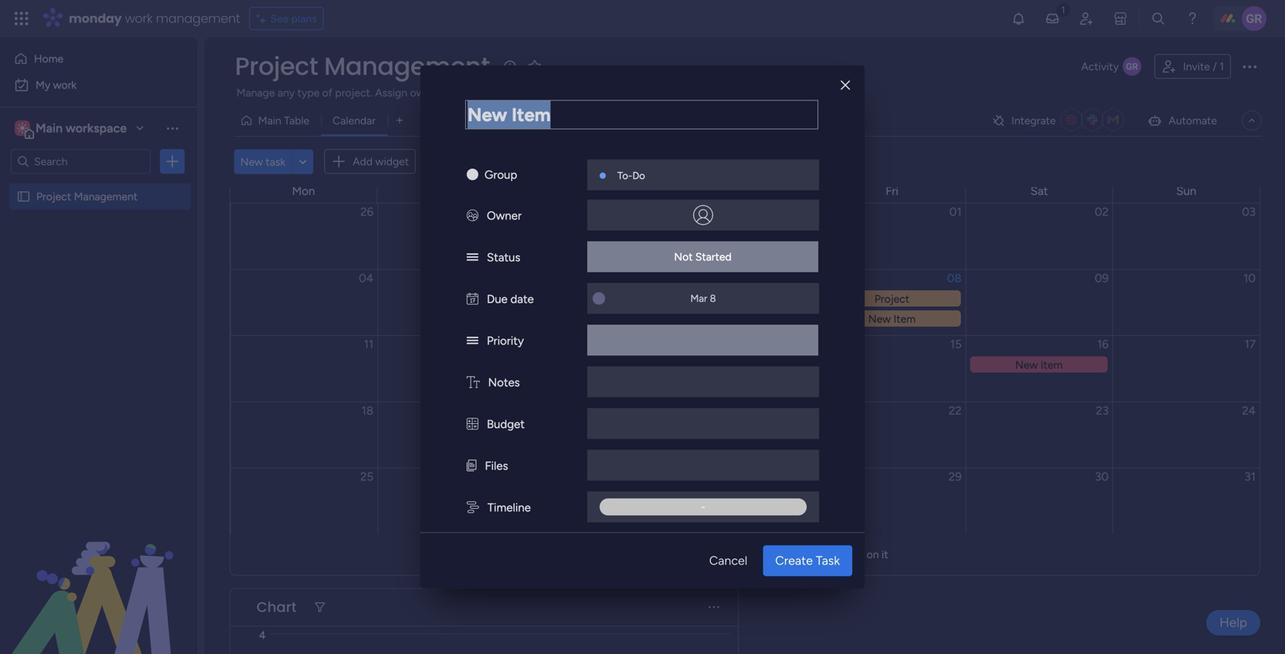 Task type: locate. For each thing, give the bounding box(es) containing it.
main left table
[[258, 114, 281, 127]]

task
[[266, 155, 286, 168]]

not started
[[674, 251, 732, 264], [671, 548, 728, 562]]

lottie animation element
[[0, 499, 197, 655]]

work
[[125, 10, 153, 27], [53, 78, 77, 92]]

project up any at the top of the page
[[235, 49, 318, 83]]

v2 status image
[[467, 334, 478, 348]]

widget
[[375, 155, 409, 168]]

main inside workspace selection element
[[36, 121, 63, 136]]

started
[[696, 251, 732, 264], [692, 548, 728, 562]]

monday marketplace image
[[1113, 11, 1128, 26]]

integrate button
[[985, 104, 1135, 137]]

0 vertical spatial not started
[[674, 251, 732, 264]]

project
[[235, 49, 318, 83], [36, 190, 71, 203]]

dialog containing cancel
[[420, 65, 865, 589]]

stuck
[[762, 548, 790, 562]]

not started up 'more dots' icon
[[671, 548, 728, 562]]

1 vertical spatial project
[[36, 190, 71, 203]]

None field
[[465, 100, 818, 130]]

dialog
[[420, 65, 865, 589]]

calendar
[[333, 114, 376, 127]]

0 horizontal spatial project
[[36, 190, 71, 203]]

project management up project.
[[235, 49, 490, 83]]

filter button
[[569, 149, 642, 174]]

my work option
[[9, 73, 188, 97]]

to-
[[618, 170, 632, 182]]

new task button
[[234, 149, 292, 174]]

0 horizontal spatial work
[[53, 78, 77, 92]]

add to favorites image
[[527, 58, 542, 74]]

see
[[270, 12, 289, 25]]

v2 status image
[[467, 251, 478, 265]]

main table button
[[234, 108, 321, 133]]

project inside list box
[[36, 190, 71, 203]]

to-do
[[618, 170, 645, 182]]

not
[[674, 251, 693, 264], [671, 548, 689, 562]]

collapse board header image
[[1246, 114, 1258, 127]]

project.
[[335, 86, 373, 99]]

thu
[[735, 184, 755, 198]]

new task
[[240, 155, 286, 168]]

main
[[258, 114, 281, 127], [36, 121, 63, 136]]

owners,
[[410, 86, 448, 99]]

main right workspace icon
[[36, 121, 63, 136]]

1 image
[[1057, 1, 1070, 18]]

add
[[353, 155, 373, 168]]

main table
[[258, 114, 309, 127]]

0 horizontal spatial of
[[322, 86, 333, 99]]

work inside option
[[53, 78, 77, 92]]

activity
[[1081, 60, 1119, 73]]

workspace image
[[17, 120, 28, 137]]

stands.
[[696, 86, 730, 99]]

due
[[487, 293, 508, 307]]

invite members image
[[1079, 11, 1094, 26]]

main workspace button
[[11, 115, 151, 141]]

1 horizontal spatial of
[[588, 86, 598, 99]]

automate
[[1169, 114, 1217, 127]]

1 horizontal spatial main
[[258, 114, 281, 127]]

dapulse date column image
[[467, 293, 478, 307]]

files
[[485, 460, 508, 474]]

1 horizontal spatial management
[[324, 49, 490, 83]]

my work link
[[9, 73, 188, 97]]

main for main workspace
[[36, 121, 63, 136]]

started up 'more dots' icon
[[692, 548, 728, 562]]

mon
[[292, 184, 315, 198]]

0 horizontal spatial project management
[[36, 190, 138, 203]]

0 vertical spatial project management
[[235, 49, 490, 83]]

1
[[1220, 60, 1224, 73]]

dapulse timeline column image
[[467, 501, 479, 515]]

of right track
[[588, 86, 598, 99]]

dapulse numbers column image
[[467, 418, 478, 432]]

update feed image
[[1045, 11, 1060, 26]]

automate button
[[1141, 108, 1223, 133]]

Project Management field
[[231, 49, 494, 83]]

0 vertical spatial work
[[125, 10, 153, 27]]

set
[[451, 86, 466, 99]]

Search in workspace field
[[32, 153, 129, 170]]

any
[[278, 86, 295, 99]]

table
[[284, 114, 309, 127]]

create task
[[775, 554, 840, 569]]

work right monday
[[125, 10, 153, 27]]

it
[[882, 548, 888, 562]]

1 horizontal spatial work
[[125, 10, 153, 27]]

of right type
[[322, 86, 333, 99]]

not up mar at the top right
[[674, 251, 693, 264]]

help image
[[1185, 11, 1200, 26]]

0 horizontal spatial main
[[36, 121, 63, 136]]

see plans button
[[249, 7, 324, 30]]

sun
[[1177, 184, 1197, 198]]

1 vertical spatial work
[[53, 78, 77, 92]]

management inside list box
[[74, 190, 138, 203]]

1 vertical spatial not started
[[671, 548, 728, 562]]

of
[[322, 86, 333, 99], [588, 86, 598, 99]]

Search field
[[442, 151, 488, 173]]

option
[[0, 183, 197, 186]]

add view image
[[397, 115, 403, 126]]

show board description image
[[501, 59, 519, 74]]

home
[[34, 52, 64, 65]]

1 horizontal spatial project management
[[235, 49, 490, 83]]

budget
[[487, 418, 525, 432]]

started up 8
[[696, 251, 732, 264]]

project management down search in workspace field
[[36, 190, 138, 203]]

1 vertical spatial project management
[[36, 190, 138, 203]]

on
[[867, 548, 879, 562]]

and
[[514, 86, 532, 99]]

work right my
[[53, 78, 77, 92]]

project management
[[235, 49, 490, 83], [36, 190, 138, 203]]

invite / 1
[[1183, 60, 1224, 73]]

management down search in workspace field
[[74, 190, 138, 203]]

v2 sun image
[[467, 168, 478, 182]]

0 vertical spatial not
[[674, 251, 693, 264]]

cancel button
[[697, 546, 760, 577]]

new
[[240, 155, 263, 168]]

see plans
[[270, 12, 317, 25]]

working
[[824, 548, 864, 562]]

not started up mar 8
[[674, 251, 732, 264]]

not left cancel
[[671, 548, 689, 562]]

project management list box
[[0, 180, 197, 419]]

project right public board "icon"
[[36, 190, 71, 203]]

Chart field
[[253, 598, 301, 618]]

1 vertical spatial management
[[74, 190, 138, 203]]

0 horizontal spatial management
[[74, 190, 138, 203]]

0 vertical spatial project
[[235, 49, 318, 83]]

your
[[634, 86, 655, 99]]

workspace image
[[15, 120, 30, 137]]

invite
[[1183, 60, 1210, 73]]

0 vertical spatial management
[[324, 49, 490, 83]]

filter
[[593, 155, 618, 168]]

management up assign
[[324, 49, 490, 83]]



Task type: vqa. For each thing, say whether or not it's contained in the screenshot.
New Item
no



Task type: describe. For each thing, give the bounding box(es) containing it.
8
[[710, 293, 716, 305]]

public board image
[[16, 189, 31, 204]]

due date
[[487, 293, 534, 307]]

calendar button
[[321, 108, 387, 133]]

keep
[[535, 86, 558, 99]]

my
[[36, 78, 50, 92]]

add widget button
[[324, 149, 416, 174]]

home link
[[9, 46, 188, 71]]

type
[[297, 86, 320, 99]]

1 vertical spatial not
[[671, 548, 689, 562]]

greg robinson image
[[1242, 6, 1267, 31]]

v2 multiple person column image
[[467, 209, 478, 223]]

manage
[[237, 86, 275, 99]]

workspace selection element
[[15, 119, 129, 139]]

v2 file column image
[[467, 460, 476, 474]]

dapulse text column image
[[467, 376, 480, 390]]

main workspace
[[36, 121, 127, 136]]

monday
[[69, 10, 122, 27]]

mar 8
[[690, 293, 716, 305]]

select product image
[[14, 11, 29, 26]]

owner
[[487, 209, 522, 223]]

assign
[[375, 86, 407, 99]]

1 horizontal spatial project
[[235, 49, 318, 83]]

group
[[485, 168, 517, 182]]

0 vertical spatial started
[[696, 251, 732, 264]]

workspace
[[66, 121, 127, 136]]

timeline
[[488, 501, 531, 515]]

track
[[561, 86, 585, 99]]

fri
[[886, 184, 899, 198]]

add widget
[[353, 155, 409, 168]]

priority
[[487, 334, 524, 348]]

monday work management
[[69, 10, 240, 27]]

activity button
[[1075, 54, 1148, 79]]

work for my
[[53, 78, 77, 92]]

date
[[511, 293, 534, 307]]

2 of from the left
[[588, 86, 598, 99]]

chart
[[257, 598, 297, 618]]

/
[[1213, 60, 1217, 73]]

manage any type of project. assign owners, set timelines and keep track of where your project stands.
[[237, 86, 730, 99]]

where
[[601, 86, 631, 99]]

arrow down image
[[623, 152, 642, 171]]

work for monday
[[125, 10, 153, 27]]

create task button
[[763, 546, 852, 577]]

sat
[[1031, 184, 1048, 198]]

timelines
[[468, 86, 512, 99]]

plans
[[291, 12, 317, 25]]

project management inside 'project management' list box
[[36, 190, 138, 203]]

main for main table
[[258, 114, 281, 127]]

task
[[816, 554, 840, 569]]

mar
[[690, 293, 708, 305]]

help button
[[1207, 611, 1261, 636]]

angle down image
[[299, 156, 307, 168]]

management
[[156, 10, 240, 27]]

create
[[775, 554, 813, 569]]

wed
[[586, 184, 610, 198]]

search everything image
[[1151, 11, 1166, 26]]

close image
[[841, 80, 850, 91]]

my work
[[36, 78, 77, 92]]

cancel
[[709, 554, 748, 569]]

integrate
[[1012, 114, 1056, 127]]

working on it
[[824, 548, 888, 562]]

home option
[[9, 46, 188, 71]]

do
[[632, 170, 645, 182]]

notifications image
[[1011, 11, 1026, 26]]

notes
[[488, 376, 520, 390]]

lottie animation image
[[0, 499, 197, 655]]

1 vertical spatial started
[[692, 548, 728, 562]]

help
[[1220, 615, 1247, 631]]

status
[[487, 251, 521, 265]]

manage any type of project. assign owners, set timelines and keep track of where your project stands. button
[[234, 83, 753, 102]]

1 of from the left
[[322, 86, 333, 99]]

more dots image
[[709, 602, 720, 613]]

invite / 1 button
[[1155, 54, 1231, 79]]

project
[[658, 86, 693, 99]]



